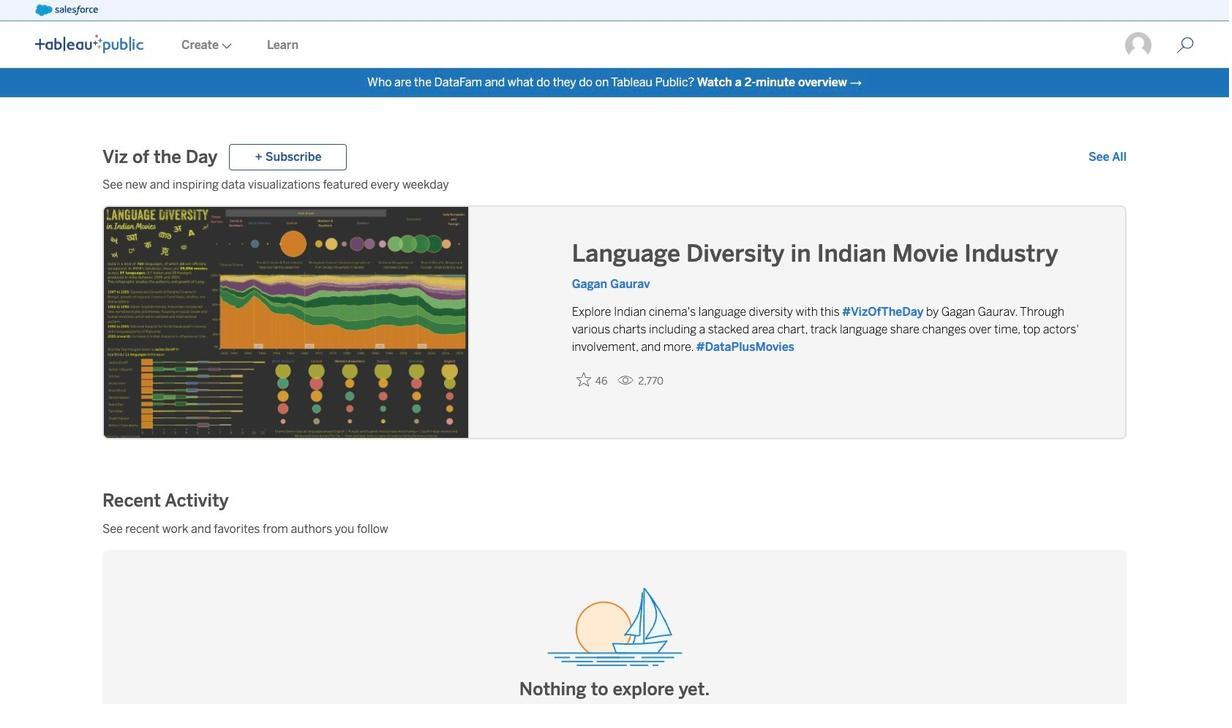 Task type: describe. For each thing, give the bounding box(es) containing it.
add favorite image
[[576, 373, 591, 387]]

see new and inspiring data visualizations featured every weekday element
[[102, 176, 1127, 194]]

salesforce logo image
[[35, 4, 98, 16]]

see all viz of the day element
[[1089, 149, 1127, 166]]



Task type: vqa. For each thing, say whether or not it's contained in the screenshot.
Go to search image
yes



Task type: locate. For each thing, give the bounding box(es) containing it.
Add Favorite button
[[572, 368, 612, 392]]

tableau public viz of the day image
[[104, 207, 470, 441]]

recent activity heading
[[102, 489, 229, 513]]

see recent work and favorites from authors you follow element
[[102, 521, 1127, 539]]

create image
[[219, 43, 232, 49]]

viz of the day heading
[[102, 146, 218, 169]]

go to search image
[[1159, 37, 1212, 54]]

logo image
[[35, 34, 143, 53]]

christina.overa image
[[1124, 31, 1153, 60]]



